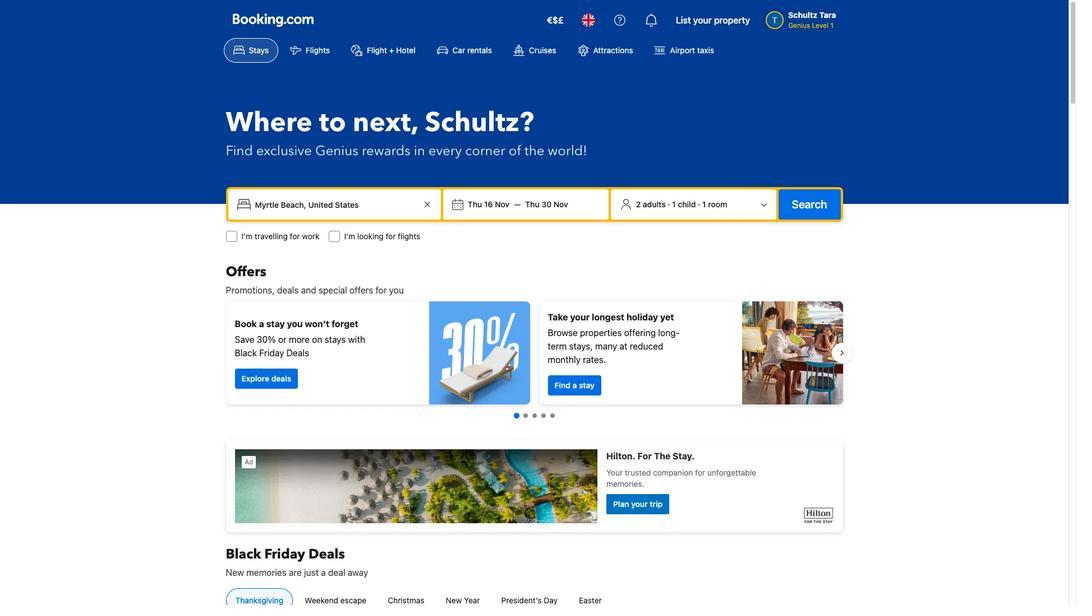 Task type: vqa. For each thing, say whether or not it's contained in the screenshot.
Nov
yes



Task type: describe. For each thing, give the bounding box(es) containing it.
thu 30 nov button
[[521, 195, 573, 215]]

book a stay you won't forget save 30% or more on stays with black friday deals
[[235, 319, 365, 358]]

flight + hotel link
[[342, 38, 425, 63]]

flight + hotel
[[367, 45, 415, 55]]

more
[[289, 335, 310, 345]]

for for work
[[290, 232, 300, 241]]

you inside offers promotions, deals and special offers for you
[[389, 286, 404, 296]]

stays,
[[569, 342, 593, 352]]

reduced
[[630, 342, 663, 352]]

with
[[348, 335, 365, 345]]

away
[[348, 568, 368, 578]]

find inside where to next, schultz? find exclusive genius rewards in every corner of the world!
[[226, 142, 253, 160]]

genius inside where to next, schultz? find exclusive genius rewards in every corner of the world!
[[315, 142, 358, 160]]

2 adults · 1 child · 1 room
[[636, 200, 727, 209]]

deal
[[328, 568, 345, 578]]

child
[[678, 200, 696, 209]]

yet
[[660, 312, 674, 323]]

2
[[636, 200, 641, 209]]

forget
[[332, 319, 358, 329]]

new
[[226, 568, 244, 578]]

level
[[812, 21, 829, 30]]

property
[[714, 15, 750, 25]]

deals inside offers promotions, deals and special offers for you
[[277, 286, 299, 296]]

friday inside book a stay you won't forget save 30% or more on stays with black friday deals
[[259, 348, 284, 358]]

looking
[[357, 232, 384, 241]]

cruises link
[[504, 38, 566, 63]]

work
[[302, 232, 320, 241]]

on
[[312, 335, 322, 345]]

stays link
[[224, 38, 278, 63]]

flights
[[306, 45, 330, 55]]

take
[[548, 312, 568, 323]]

offers
[[349, 286, 373, 296]]

take your longest holiday yet browse properties offering long- term stays, many at reduced monthly rates.
[[548, 312, 680, 365]]

a for find
[[573, 381, 577, 390]]

take your longest holiday yet image
[[742, 302, 843, 405]]

to
[[319, 104, 346, 141]]

airport taxis link
[[645, 38, 724, 63]]

30%
[[257, 335, 276, 345]]

black inside black friday deals new memories are just a deal away
[[226, 546, 261, 564]]

offers
[[226, 263, 266, 282]]

0 horizontal spatial 1
[[672, 200, 676, 209]]

your for longest
[[570, 312, 590, 323]]

schultz?
[[425, 104, 534, 141]]

region containing take your longest holiday yet
[[217, 297, 852, 410]]

promotions,
[[226, 286, 275, 296]]

in
[[414, 142, 425, 160]]

book
[[235, 319, 257, 329]]

special
[[319, 286, 347, 296]]

your account menu schultz tara genius level 1 element
[[766, 5, 841, 31]]

won't
[[305, 319, 329, 329]]

i'm
[[344, 232, 355, 241]]

i'm
[[242, 232, 253, 241]]

your for property
[[693, 15, 712, 25]]

adults
[[643, 200, 666, 209]]

airport taxis
[[670, 45, 714, 55]]

booking.com image
[[233, 13, 313, 27]]

rates.
[[583, 355, 606, 365]]

flights link
[[280, 38, 339, 63]]

next,
[[353, 104, 418, 141]]

thu 16 nov — thu 30 nov
[[468, 200, 568, 209]]

search button
[[778, 190, 841, 220]]

every
[[428, 142, 462, 160]]

find a stay link
[[548, 376, 601, 396]]

just
[[304, 568, 319, 578]]

1 inside schultz tara genius level 1
[[831, 21, 834, 30]]

rewards
[[362, 142, 411, 160]]

offers promotions, deals and special offers for you
[[226, 263, 404, 296]]

where to next, schultz? find exclusive genius rewards in every corner of the world!
[[226, 104, 587, 160]]

travelling
[[255, 232, 288, 241]]

€$£ button
[[540, 7, 570, 34]]

+
[[389, 45, 394, 55]]

€$£
[[547, 15, 564, 25]]

at
[[620, 342, 627, 352]]



Task type: locate. For each thing, give the bounding box(es) containing it.
nov right 16
[[495, 200, 510, 209]]

a right book
[[259, 319, 264, 329]]

find down monthly
[[555, 381, 570, 390]]

1 vertical spatial friday
[[265, 546, 305, 564]]

schultz tara genius level 1
[[788, 10, 836, 30]]

1 nov from the left
[[495, 200, 510, 209]]

exclusive
[[256, 142, 312, 160]]

flights
[[398, 232, 420, 241]]

explore
[[242, 374, 269, 384]]

you inside book a stay you won't forget save 30% or more on stays with black friday deals
[[287, 319, 303, 329]]

0 vertical spatial black
[[235, 348, 257, 358]]

corner
[[465, 142, 505, 160]]

1 horizontal spatial your
[[693, 15, 712, 25]]

save
[[235, 335, 254, 345]]

0 horizontal spatial a
[[259, 319, 264, 329]]

stay inside book a stay you won't forget save 30% or more on stays with black friday deals
[[266, 319, 285, 329]]

1
[[831, 21, 834, 30], [672, 200, 676, 209], [702, 200, 706, 209]]

friday
[[259, 348, 284, 358], [265, 546, 305, 564]]

genius down schultz
[[788, 21, 810, 30]]

thu left 30
[[525, 200, 540, 209]]

tara
[[819, 10, 836, 20]]

1 thu from the left
[[468, 200, 482, 209]]

· right adults
[[668, 200, 670, 209]]

black up the new
[[226, 546, 261, 564]]

a for book
[[259, 319, 264, 329]]

your right take on the bottom right of the page
[[570, 312, 590, 323]]

1 horizontal spatial ·
[[698, 200, 700, 209]]

1 vertical spatial deals
[[271, 374, 291, 384]]

0 horizontal spatial stay
[[266, 319, 285, 329]]

0 horizontal spatial ·
[[668, 200, 670, 209]]

0 vertical spatial your
[[693, 15, 712, 25]]

find
[[226, 142, 253, 160], [555, 381, 570, 390]]

monthly
[[548, 355, 581, 365]]

car rentals link
[[427, 38, 502, 63]]

1 vertical spatial find
[[555, 381, 570, 390]]

world!
[[548, 142, 587, 160]]

term
[[548, 342, 567, 352]]

0 vertical spatial friday
[[259, 348, 284, 358]]

friday down 30%
[[259, 348, 284, 358]]

genius down to
[[315, 142, 358, 160]]

1 horizontal spatial nov
[[554, 200, 568, 209]]

0 horizontal spatial find
[[226, 142, 253, 160]]

2 horizontal spatial a
[[573, 381, 577, 390]]

a
[[259, 319, 264, 329], [573, 381, 577, 390], [321, 568, 326, 578]]

1 vertical spatial you
[[287, 319, 303, 329]]

you
[[389, 286, 404, 296], [287, 319, 303, 329]]

long-
[[658, 328, 680, 338]]

search
[[792, 198, 827, 211]]

you right offers
[[389, 286, 404, 296]]

16
[[484, 200, 493, 209]]

for left work
[[290, 232, 300, 241]]

friday up are
[[265, 546, 305, 564]]

black
[[235, 348, 257, 358], [226, 546, 261, 564]]

1 horizontal spatial thu
[[525, 200, 540, 209]]

thu 16 nov button
[[463, 195, 514, 215]]

find down where
[[226, 142, 253, 160]]

1 left child
[[672, 200, 676, 209]]

your inside take your longest holiday yet browse properties offering long- term stays, many at reduced monthly rates.
[[570, 312, 590, 323]]

deals right 'explore'
[[271, 374, 291, 384]]

cruises
[[529, 45, 556, 55]]

1 vertical spatial deals
[[309, 546, 345, 564]]

longest
[[592, 312, 624, 323]]

where
[[226, 104, 312, 141]]

Where are you going? field
[[250, 195, 421, 215]]

of
[[509, 142, 521, 160]]

a down monthly
[[573, 381, 577, 390]]

taxis
[[697, 45, 714, 55]]

attractions
[[593, 45, 633, 55]]

or
[[278, 335, 287, 345]]

stay for book
[[266, 319, 285, 329]]

30
[[542, 200, 552, 209]]

1 left room
[[702, 200, 706, 209]]

1 down tara
[[831, 21, 834, 30]]

friday inside black friday deals new memories are just a deal away
[[265, 546, 305, 564]]

your right list
[[693, 15, 712, 25]]

0 vertical spatial genius
[[788, 21, 810, 30]]

1 vertical spatial black
[[226, 546, 261, 564]]

· right child
[[698, 200, 700, 209]]

0 horizontal spatial nov
[[495, 200, 510, 209]]

genius
[[788, 21, 810, 30], [315, 142, 358, 160]]

i'm looking for flights
[[344, 232, 420, 241]]

1 horizontal spatial 1
[[702, 200, 706, 209]]

1 vertical spatial genius
[[315, 142, 358, 160]]

a inside book a stay you won't forget save 30% or more on stays with black friday deals
[[259, 319, 264, 329]]

0 horizontal spatial genius
[[315, 142, 358, 160]]

stay for find
[[579, 381, 595, 390]]

1 vertical spatial your
[[570, 312, 590, 323]]

1 · from the left
[[668, 200, 670, 209]]

list your property
[[676, 15, 750, 25]]

deals down more
[[287, 348, 309, 358]]

deals up deal
[[309, 546, 345, 564]]

explore deals link
[[235, 369, 298, 389]]

thu left 16
[[468, 200, 482, 209]]

black friday deals new memories are just a deal away
[[226, 546, 368, 578]]

stays
[[249, 45, 269, 55]]

hotel
[[396, 45, 415, 55]]

i'm travelling for work
[[242, 232, 320, 241]]

1 horizontal spatial genius
[[788, 21, 810, 30]]

0 vertical spatial deals
[[277, 286, 299, 296]]

stay down rates.
[[579, 381, 595, 390]]

find inside region
[[555, 381, 570, 390]]

deals inside black friday deals new memories are just a deal away
[[309, 546, 345, 564]]

schultz
[[788, 10, 818, 20]]

·
[[668, 200, 670, 209], [698, 200, 700, 209]]

offering
[[624, 328, 656, 338]]

are
[[289, 568, 302, 578]]

0 vertical spatial deals
[[287, 348, 309, 358]]

1 horizontal spatial find
[[555, 381, 570, 390]]

memories
[[246, 568, 286, 578]]

1 vertical spatial a
[[573, 381, 577, 390]]

for
[[290, 232, 300, 241], [386, 232, 396, 241], [376, 286, 387, 296]]

many
[[595, 342, 617, 352]]

2 adults · 1 child · 1 room button
[[615, 194, 772, 215]]

nov right 30
[[554, 200, 568, 209]]

0 vertical spatial a
[[259, 319, 264, 329]]

main content containing offers
[[217, 263, 852, 606]]

a right just
[[321, 568, 326, 578]]

deals inside region
[[271, 374, 291, 384]]

your
[[693, 15, 712, 25], [570, 312, 590, 323]]

the
[[525, 142, 544, 160]]

1 horizontal spatial you
[[389, 286, 404, 296]]

2 horizontal spatial 1
[[831, 21, 834, 30]]

genius inside schultz tara genius level 1
[[788, 21, 810, 30]]

for for flights
[[386, 232, 396, 241]]

find a stay
[[555, 381, 595, 390]]

for right offers
[[376, 286, 387, 296]]

properties
[[580, 328, 622, 338]]

explore deals
[[242, 374, 291, 384]]

—
[[514, 200, 521, 209]]

black inside book a stay you won't forget save 30% or more on stays with black friday deals
[[235, 348, 257, 358]]

advertisement region
[[226, 441, 843, 533]]

for left flights
[[386, 232, 396, 241]]

room
[[708, 200, 727, 209]]

browse
[[548, 328, 578, 338]]

1 horizontal spatial a
[[321, 568, 326, 578]]

0 horizontal spatial your
[[570, 312, 590, 323]]

for inside offers promotions, deals and special offers for you
[[376, 286, 387, 296]]

2 nov from the left
[[554, 200, 568, 209]]

stays
[[325, 335, 346, 345]]

1 vertical spatial stay
[[579, 381, 595, 390]]

car rentals
[[453, 45, 492, 55]]

you up more
[[287, 319, 303, 329]]

deals left and
[[277, 286, 299, 296]]

2 thu from the left
[[525, 200, 540, 209]]

airport
[[670, 45, 695, 55]]

search for black friday deals on stays image
[[429, 302, 530, 405]]

2 vertical spatial a
[[321, 568, 326, 578]]

rentals
[[467, 45, 492, 55]]

main content
[[217, 263, 852, 606]]

tab list
[[217, 589, 620, 606]]

progress bar
[[514, 413, 555, 419]]

and
[[301, 286, 316, 296]]

deals inside book a stay you won't forget save 30% or more on stays with black friday deals
[[287, 348, 309, 358]]

region
[[217, 297, 852, 410]]

list
[[676, 15, 691, 25]]

1 horizontal spatial stay
[[579, 381, 595, 390]]

0 horizontal spatial thu
[[468, 200, 482, 209]]

car
[[453, 45, 465, 55]]

stay up the or
[[266, 319, 285, 329]]

0 horizontal spatial you
[[287, 319, 303, 329]]

list your property link
[[669, 7, 757, 34]]

0 vertical spatial find
[[226, 142, 253, 160]]

0 vertical spatial stay
[[266, 319, 285, 329]]

a inside black friday deals new memories are just a deal away
[[321, 568, 326, 578]]

attractions link
[[568, 38, 643, 63]]

thu
[[468, 200, 482, 209], [525, 200, 540, 209]]

flight
[[367, 45, 387, 55]]

black down save
[[235, 348, 257, 358]]

2 · from the left
[[698, 200, 700, 209]]

0 vertical spatial you
[[389, 286, 404, 296]]



